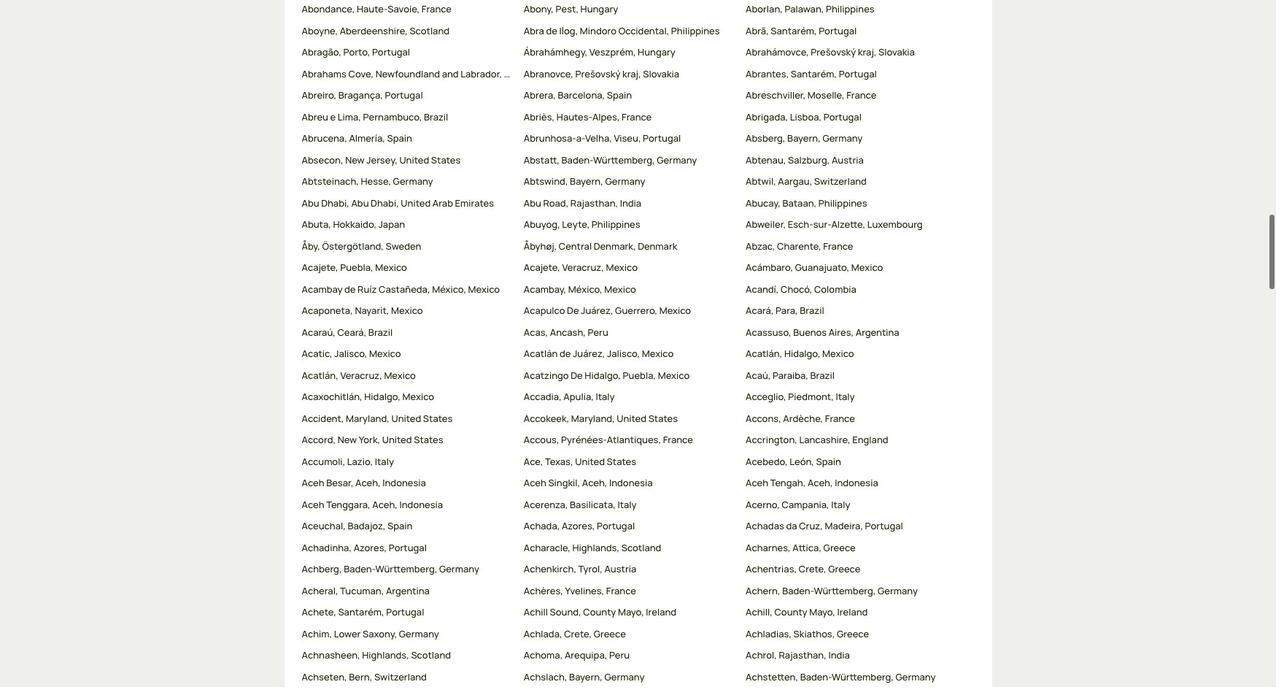 Task type: locate. For each thing, give the bounding box(es) containing it.
1 horizontal spatial abu
[[351, 196, 369, 209]]

indonesia down aceh besar, aceh, indonesia link
[[400, 498, 443, 511]]

1 horizontal spatial crete,
[[799, 562, 827, 576]]

indonesia for aceh tenggara, aceh, indonesia
[[400, 498, 443, 511]]

1 horizontal spatial veracruz,
[[563, 261, 604, 274]]

philippines up denmark,
[[592, 218, 641, 231]]

0 horizontal spatial slovakia
[[643, 67, 680, 80]]

württemberg, for achberg,
[[376, 562, 438, 576]]

aceh, up badajoz,
[[373, 498, 398, 511]]

mexico inside acaponeta, nayarit, mexico link
[[391, 304, 423, 317]]

indonesia down "accumoli, lazio, italy" link
[[383, 476, 426, 489]]

spain for abrera, barcelona, spain
[[607, 89, 632, 102]]

viseu,
[[614, 132, 641, 145]]

acatlán de juárez, jalisco, mexico link
[[524, 347, 734, 361]]

aceh tenggara, aceh, indonesia
[[302, 498, 443, 511]]

0 vertical spatial new
[[345, 153, 365, 166]]

abu for abu road, rajasthan, india
[[524, 196, 542, 209]]

ceará,
[[338, 326, 367, 339]]

achnasheen, highlands, scotland link
[[302, 649, 512, 663]]

philippines up alzette,
[[819, 196, 868, 209]]

mexico inside acambay, méxico, mexico link
[[605, 282, 637, 296]]

indonesia down acebedo, león, spain link
[[835, 476, 879, 489]]

2 mayo, from the left
[[810, 606, 836, 619]]

ireland inside achill, county mayo, ireland link
[[838, 606, 868, 619]]

de left ruíz
[[345, 282, 356, 296]]

de up apulia,
[[571, 369, 583, 382]]

acatlán, inside "acatlán, veracruz, mexico" link
[[302, 369, 339, 382]]

portugal up abrahámovce, prešovský kraj, slovakia
[[819, 24, 857, 37]]

aceh singkil, aceh, indonesia
[[524, 476, 653, 489]]

road,
[[543, 196, 569, 209]]

indonesia for aceh besar, aceh, indonesia
[[383, 476, 426, 489]]

states down accous, pyrénées-atlantiques, france link
[[607, 455, 637, 468]]

ace,
[[524, 455, 543, 468]]

santarém, for achete,
[[338, 606, 384, 619]]

juárez,
[[581, 304, 614, 317], [573, 347, 606, 360]]

brazil for acaú, paraiba, brazil
[[811, 369, 835, 382]]

1 horizontal spatial de
[[546, 24, 558, 37]]

0 horizontal spatial acatlán,
[[302, 369, 339, 382]]

mexico left acambay,
[[468, 282, 500, 296]]

0 vertical spatial veracruz,
[[563, 261, 604, 274]]

azores, for achadinha,
[[354, 541, 387, 554]]

baden- down the "achentrias, crete, greece"
[[783, 584, 814, 597]]

salzburg,
[[788, 153, 830, 166]]

azores, down badajoz,
[[354, 541, 387, 554]]

de up ancash,
[[567, 304, 579, 317]]

de left ilog,
[[546, 24, 558, 37]]

portugal for abreiro, bragança, portugal
[[385, 89, 423, 102]]

württemberg, down achadinha, azores, portugal link
[[376, 562, 438, 576]]

veracruz, up acambay, méxico, mexico on the top of page
[[563, 261, 604, 274]]

france down the 'abrantes, santarém, portugal' link
[[847, 89, 877, 102]]

aceh, for tengah,
[[808, 476, 833, 489]]

acajete, puebla, mexico link
[[302, 261, 512, 275]]

mexico inside acatlán, hidalgo, mexico link
[[823, 347, 855, 360]]

abrahams cove, newfoundland and labrador, canada
[[302, 67, 539, 80]]

1 vertical spatial azores,
[[354, 541, 387, 554]]

buenos
[[794, 326, 827, 339]]

0 vertical spatial switzerland
[[815, 175, 867, 188]]

achladias, skiathos, greece
[[746, 627, 870, 640]]

1 county from the left
[[584, 606, 616, 619]]

aborlan,
[[746, 2, 783, 16]]

1 vertical spatial hidalgo,
[[585, 369, 621, 382]]

mexico inside acajete, puebla, mexico "link"
[[375, 261, 407, 274]]

0 vertical spatial bayern,
[[788, 132, 821, 145]]

1 horizontal spatial acatlán,
[[746, 347, 783, 360]]

1 vertical spatial austria
[[605, 562, 637, 576]]

germany down abrigada, lisboa, portugal link
[[823, 132, 863, 145]]

1 vertical spatial de
[[571, 369, 583, 382]]

2 ireland from the left
[[838, 606, 868, 619]]

württemberg,
[[594, 153, 655, 166], [376, 562, 438, 576], [814, 584, 876, 597], [832, 670, 894, 683]]

santarém, down tucuman,
[[338, 606, 384, 619]]

prešovský down abrã, santarém, portugal link
[[811, 46, 857, 59]]

abu inside abu road, rajasthan, india link
[[524, 196, 542, 209]]

abu up hokkaido,
[[351, 196, 369, 209]]

1 ireland from the left
[[646, 606, 677, 619]]

acajete, up acambay
[[302, 261, 338, 274]]

abtenau, salzburg, austria
[[746, 153, 864, 166]]

abrã,
[[746, 24, 769, 37]]

1 vertical spatial bayern,
[[570, 175, 604, 188]]

austria down acharacle, highlands, scotland link
[[605, 562, 637, 576]]

prešovský down the ábrahámhegy, veszprém, hungary
[[576, 67, 621, 80]]

azores, down acerenza, basilicata, italy
[[562, 519, 595, 533]]

achseten, bern, switzerland
[[302, 670, 427, 683]]

acapulco
[[524, 304, 565, 317]]

austria inside "link"
[[832, 153, 864, 166]]

1 horizontal spatial dhabi,
[[371, 196, 399, 209]]

aceh, inside aceh singkil, aceh, indonesia link
[[582, 476, 608, 489]]

1 horizontal spatial peru
[[610, 649, 630, 662]]

philippines for abuyog, leyte, philippines
[[592, 218, 641, 231]]

abony,
[[524, 2, 554, 16]]

acheral, tucuman, argentina link
[[302, 584, 512, 598]]

1 vertical spatial argentina
[[386, 584, 430, 597]]

maryland, up pyrénées-
[[572, 412, 615, 425]]

portugal down abrahámovce, prešovský kraj, slovakia link
[[839, 67, 877, 80]]

0 horizontal spatial austria
[[605, 562, 637, 576]]

aceh, for singkil,
[[582, 476, 608, 489]]

0 vertical spatial juárez,
[[581, 304, 614, 317]]

abu for abu dhabi, abu dhabi, united arab emirates
[[302, 196, 319, 209]]

united up aceh singkil, aceh, indonesia
[[575, 455, 605, 468]]

0 vertical spatial austria
[[832, 153, 864, 166]]

0 horizontal spatial hungary
[[581, 2, 619, 16]]

esch-
[[788, 218, 814, 231]]

de
[[567, 304, 579, 317], [571, 369, 583, 382]]

abu up the abuta,
[[302, 196, 319, 209]]

mexico down åbyhøj, central denmark, denmark link
[[606, 261, 638, 274]]

jalisco, down ceará,
[[335, 347, 368, 360]]

0 horizontal spatial de
[[345, 282, 356, 296]]

united down accadia, apulia, italy link
[[617, 412, 647, 425]]

abreiro, bragança, portugal link
[[302, 89, 512, 103]]

portugal down aceuchal, badajoz, spain link
[[389, 541, 427, 554]]

1 horizontal spatial acajete,
[[524, 261, 561, 274]]

1 horizontal spatial azores,
[[562, 519, 595, 533]]

acajete, down the åbyhøj,
[[524, 261, 561, 274]]

baden- down the "achrol, rajasthan, india"
[[801, 670, 832, 683]]

accrington,
[[746, 433, 798, 446]]

achill, county mayo, ireland link
[[746, 606, 957, 620]]

2 vertical spatial de
[[560, 347, 571, 360]]

1 horizontal spatial india
[[829, 649, 850, 662]]

spain down aceh tenggara, aceh, indonesia link
[[388, 519, 413, 533]]

velha,
[[585, 132, 612, 145]]

santarém, down palawan,
[[771, 24, 817, 37]]

crete, for achentrias,
[[799, 562, 827, 576]]

0 horizontal spatial ireland
[[646, 606, 677, 619]]

württemberg, down abrunhosa-a-velha, viseu, portugal 'link'
[[594, 153, 655, 166]]

achern,
[[746, 584, 781, 597]]

puebla, down acatlán de juárez, jalisco, mexico link on the bottom of page
[[623, 369, 656, 382]]

states inside accokeek, maryland, united states link
[[649, 412, 678, 425]]

states up "atlantiques,"
[[649, 412, 678, 425]]

absberg,
[[746, 132, 786, 145]]

jalisco, down acas, ancash, peru link
[[607, 347, 640, 360]]

acatlán
[[524, 347, 558, 360]]

hautes-
[[557, 110, 593, 123]]

switzerland down abtenau, salzburg, austria "link"
[[815, 175, 867, 188]]

italy down aceh singkil, aceh, indonesia link at the bottom
[[618, 498, 637, 511]]

0 vertical spatial scotland
[[410, 24, 450, 37]]

aceh for aceh singkil, aceh, indonesia
[[524, 476, 547, 489]]

acas,
[[524, 326, 548, 339]]

united down the abrucena, almería, spain link
[[400, 153, 429, 166]]

juárez, inside acatlán de juárez, jalisco, mexico link
[[573, 347, 606, 360]]

puebla, inside acajete, puebla, mexico "link"
[[340, 261, 374, 274]]

france
[[422, 2, 452, 16], [847, 89, 877, 102], [622, 110, 652, 123], [824, 239, 854, 253], [826, 412, 856, 425], [663, 433, 693, 446], [607, 584, 637, 597]]

1 horizontal spatial mayo,
[[810, 606, 836, 619]]

1 horizontal spatial rajasthan,
[[779, 649, 827, 662]]

0 vertical spatial kraj,
[[858, 46, 877, 59]]

mexico down "acatlán, veracruz, mexico" link
[[403, 390, 434, 403]]

aceh, inside aceh tengah, aceh, indonesia link
[[808, 476, 833, 489]]

portugal for achadinha, azores, portugal
[[389, 541, 427, 554]]

mexico down abzac, charente, france link
[[852, 261, 884, 274]]

1 vertical spatial new
[[338, 433, 357, 446]]

abragão, porto, portugal link
[[302, 46, 512, 60]]

2 horizontal spatial abu
[[524, 196, 542, 209]]

württemberg, down achrol, rajasthan, india link
[[832, 670, 894, 683]]

bayern, inside "link"
[[570, 670, 603, 683]]

0 vertical spatial crete,
[[799, 562, 827, 576]]

abrã, santarém, portugal link
[[746, 24, 957, 38]]

absecon, new jersey, united states link
[[302, 153, 512, 167]]

dialog
[[0, 0, 1277, 687]]

1 horizontal spatial switzerland
[[815, 175, 867, 188]]

puebla,
[[340, 261, 374, 274], [623, 369, 656, 382]]

achstetten, baden-württemberg, germany
[[746, 670, 936, 683]]

hungary down occidental,
[[638, 46, 676, 59]]

maryland, for accokeek,
[[572, 412, 615, 425]]

castañeda,
[[379, 282, 430, 296]]

2 vertical spatial santarém,
[[338, 606, 384, 619]]

united inside accord, new york, united states link
[[382, 433, 412, 446]]

atlantiques,
[[607, 433, 662, 446]]

indonesia for aceh tengah, aceh, indonesia
[[835, 476, 879, 489]]

abreu
[[302, 110, 329, 123]]

1 horizontal spatial austria
[[832, 153, 864, 166]]

philippines for aborlan, palawan, philippines
[[826, 2, 875, 16]]

1 horizontal spatial county
[[775, 606, 808, 619]]

1 horizontal spatial kraj,
[[858, 46, 877, 59]]

2 horizontal spatial hidalgo,
[[785, 347, 821, 360]]

crete, down attica,
[[799, 562, 827, 576]]

östergötland,
[[322, 239, 384, 253]]

brazil for acará, para, brazil
[[800, 304, 825, 317]]

united down "acaxochitlán, hidalgo, mexico" 'link'
[[392, 412, 421, 425]]

württemberg, for achern,
[[814, 584, 876, 597]]

juárez, down acambay, méxico, mexico on the top of page
[[581, 304, 614, 317]]

ace, texas, united states link
[[524, 455, 734, 469]]

de for acapulco
[[567, 304, 579, 317]]

abtwil, aargau, switzerland
[[746, 175, 867, 188]]

0 vertical spatial hidalgo,
[[785, 347, 821, 360]]

states inside ace, texas, united states link
[[607, 455, 637, 468]]

0 vertical spatial highlands,
[[573, 541, 620, 554]]

aceuchal,
[[302, 519, 346, 533]]

accous,
[[524, 433, 560, 446]]

1 vertical spatial prešovský
[[576, 67, 621, 80]]

slovakia for abrahámovce, prešovský kraj, slovakia
[[879, 46, 915, 59]]

greece inside achladias, skiathos, greece link
[[837, 627, 870, 640]]

portugal for abrã, santarém, portugal
[[819, 24, 857, 37]]

abu dhabi, abu dhabi, united arab emirates link
[[302, 196, 512, 211]]

1 vertical spatial switzerland
[[374, 670, 427, 683]]

0 vertical spatial peru
[[588, 326, 609, 339]]

1 horizontal spatial prešovský
[[811, 46, 857, 59]]

brazil down abreiro, bragança, portugal link
[[424, 110, 449, 123]]

1 horizontal spatial argentina
[[856, 326, 900, 339]]

0 horizontal spatial highlands,
[[362, 649, 409, 662]]

states for ace, texas, united states
[[607, 455, 637, 468]]

achim, lower saxony, germany
[[302, 627, 439, 640]]

slovakia
[[879, 46, 915, 59], [643, 67, 680, 80]]

aceh up aceuchal,
[[302, 498, 325, 511]]

states for accokeek, maryland, united states
[[649, 412, 678, 425]]

portugal down newfoundland
[[385, 89, 423, 102]]

bayern, inside "link"
[[788, 132, 821, 145]]

acatlán, veracruz, mexico
[[302, 369, 416, 382]]

santarém, for abrantes,
[[791, 67, 837, 80]]

0 horizontal spatial rajasthan,
[[571, 196, 618, 209]]

1 horizontal spatial méxico,
[[569, 282, 603, 296]]

1 abu from the left
[[302, 196, 319, 209]]

0 vertical spatial hungary
[[581, 2, 619, 16]]

mexico inside acambay de ruíz castañeda, méxico, mexico link
[[468, 282, 500, 296]]

italy up madeira, at the bottom of the page
[[832, 498, 851, 511]]

mayo, down achères, yvelines, france link
[[618, 606, 645, 619]]

0 vertical spatial de
[[546, 24, 558, 37]]

0 vertical spatial acatlán,
[[746, 347, 783, 360]]

juárez, for guerrero,
[[581, 304, 614, 317]]

argentina down acará, para, brazil link
[[856, 326, 900, 339]]

1 vertical spatial crete,
[[564, 627, 592, 640]]

brazil up piedmont, on the right bottom of the page
[[811, 369, 835, 382]]

portugal down acerenza, basilicata, italy link
[[597, 519, 635, 533]]

accident, maryland, united states link
[[302, 412, 512, 426]]

hidalgo, inside 'link'
[[365, 390, 401, 403]]

1 horizontal spatial ireland
[[838, 606, 868, 619]]

aceh, inside aceh besar, aceh, indonesia link
[[356, 476, 381, 489]]

0 horizontal spatial mayo,
[[618, 606, 645, 619]]

2 maryland, from the left
[[572, 412, 615, 425]]

abrantes, santarém, portugal
[[746, 67, 877, 80]]

newfoundland
[[376, 67, 440, 80]]

mexico inside "acatlán, veracruz, mexico" link
[[384, 369, 416, 382]]

0 vertical spatial puebla,
[[340, 261, 374, 274]]

united inside absecon, new jersey, united states link
[[400, 153, 429, 166]]

brazil for acaraú, ceará, brazil
[[369, 326, 393, 339]]

abrantes,
[[746, 67, 789, 80]]

1 vertical spatial rajasthan,
[[779, 649, 827, 662]]

acatlán, inside acatlán, hidalgo, mexico link
[[746, 347, 783, 360]]

württemberg, for abstatt,
[[594, 153, 655, 166]]

0 vertical spatial slovakia
[[879, 46, 915, 59]]

mexico for acambay, méxico, mexico
[[605, 282, 637, 296]]

abzac,
[[746, 239, 776, 253]]

veracruz, for acajete,
[[563, 261, 604, 274]]

achberg, baden-württemberg, germany
[[302, 562, 480, 576]]

highlands, down saxony,
[[362, 649, 409, 662]]

0 horizontal spatial prešovský
[[576, 67, 621, 80]]

0 vertical spatial azores,
[[562, 519, 595, 533]]

mexico for acajete, veracruz, mexico
[[606, 261, 638, 274]]

austria
[[832, 153, 864, 166], [605, 562, 637, 576]]

abu road, rajasthan, india link
[[524, 196, 734, 211]]

acapulco de juárez, guerrero, mexico link
[[524, 304, 734, 318]]

spain for acebedo, león, spain
[[817, 455, 842, 468]]

mexico down the 'aires,'
[[823, 347, 855, 360]]

aceh
[[302, 476, 325, 489], [524, 476, 547, 489], [746, 476, 769, 489], [302, 498, 325, 511]]

highlands, for achnasheen,
[[362, 649, 409, 662]]

1 vertical spatial peru
[[610, 649, 630, 662]]

italy right lazio,
[[375, 455, 394, 468]]

highlands, for acharacle,
[[573, 541, 620, 554]]

argentina down 'achberg, baden-württemberg, germany' link at the bottom of the page
[[386, 584, 430, 597]]

0 horizontal spatial switzerland
[[374, 670, 427, 683]]

france down abrera, barcelona, spain link
[[622, 110, 652, 123]]

0 vertical spatial santarém,
[[771, 24, 817, 37]]

bayern, for absberg,
[[788, 132, 821, 145]]

abreschviller, moselle, france link
[[746, 89, 957, 103]]

1 vertical spatial scotland
[[622, 541, 662, 554]]

italy for acerno, campania, italy
[[832, 498, 851, 511]]

1 horizontal spatial highlands,
[[573, 541, 620, 554]]

crete,
[[799, 562, 827, 576], [564, 627, 592, 640]]

spain down 'lancashire,'
[[817, 455, 842, 468]]

1 horizontal spatial hungary
[[638, 46, 676, 59]]

0 horizontal spatial puebla,
[[340, 261, 374, 274]]

india down abtswind, bayern, germany link
[[620, 196, 642, 209]]

bayern, for achslach,
[[570, 670, 603, 683]]

0 vertical spatial de
[[567, 304, 579, 317]]

0 horizontal spatial kraj,
[[623, 67, 641, 80]]

and
[[442, 67, 459, 80]]

acatlán de juárez, jalisco, mexico
[[524, 347, 674, 360]]

3 abu from the left
[[524, 196, 542, 209]]

aargau,
[[779, 175, 813, 188]]

aceh down ace,
[[524, 476, 547, 489]]

portugal down abreschviller, moselle, france link
[[824, 110, 862, 123]]

greece inside acharnes, attica, greece link
[[824, 541, 856, 554]]

mexico down acas, ancash, peru link
[[642, 347, 674, 360]]

mayo, up "skiathos,"
[[810, 606, 836, 619]]

crete, inside 'link'
[[799, 562, 827, 576]]

portugal for abrigada, lisboa, portugal
[[824, 110, 862, 123]]

2 vertical spatial scotland
[[411, 649, 451, 662]]

brazil down nayarit,
[[369, 326, 393, 339]]

baden- down the a-
[[562, 153, 594, 166]]

jalisco,
[[335, 347, 368, 360], [607, 347, 640, 360]]

indonesia for aceh singkil, aceh, indonesia
[[610, 476, 653, 489]]

greece inside achentrias, crete, greece 'link'
[[829, 562, 861, 576]]

1 vertical spatial santarém,
[[791, 67, 837, 80]]

hungary for abony, pest, hungary
[[581, 2, 619, 16]]

0 vertical spatial prešovský
[[811, 46, 857, 59]]

achrol,
[[746, 649, 778, 662]]

kraj, down abrã, santarém, portugal link
[[858, 46, 877, 59]]

mexico inside acajete, veracruz, mexico link
[[606, 261, 638, 274]]

a-
[[577, 132, 586, 145]]

peru up acatlán de juárez, jalisco, mexico
[[588, 326, 609, 339]]

para,
[[776, 304, 799, 317]]

italy down the acaú, paraiba, brazil link
[[836, 390, 855, 403]]

0 horizontal spatial county
[[584, 606, 616, 619]]

0 vertical spatial argentina
[[856, 326, 900, 339]]

mindoro
[[580, 24, 617, 37]]

0 horizontal spatial peru
[[588, 326, 609, 339]]

0 horizontal spatial maryland,
[[346, 412, 390, 425]]

baden- for abstatt,
[[562, 153, 594, 166]]

acará, para, brazil
[[746, 304, 825, 317]]

aceh up "acerno,"
[[746, 476, 769, 489]]

mexico inside 'acatic, jalisco, mexico' link
[[369, 347, 401, 360]]

achim,
[[302, 627, 332, 640]]

aceh besar, aceh, indonesia
[[302, 476, 426, 489]]

france right savoie,
[[422, 2, 452, 16]]

sweden
[[386, 239, 422, 253]]

juárez, inside acapulco de juárez, guerrero, mexico link
[[581, 304, 614, 317]]

new up accumoli, lazio, italy
[[338, 433, 357, 446]]

kraj, for abranovce, prešovský kraj, slovakia
[[623, 67, 641, 80]]

mexico inside "acaxochitlán, hidalgo, mexico" 'link'
[[403, 390, 434, 403]]

1 vertical spatial hungary
[[638, 46, 676, 59]]

hungary up mindoro
[[581, 2, 619, 16]]

1 horizontal spatial maryland,
[[572, 412, 615, 425]]

1 mayo, from the left
[[618, 606, 645, 619]]

greece down achill sound, county mayo, ireland
[[594, 627, 626, 640]]

county up achladias, skiathos, greece
[[775, 606, 808, 619]]

portugal for abrantes, santarém, portugal
[[839, 67, 877, 80]]

aceh down accumoli,
[[302, 476, 325, 489]]

1 vertical spatial highlands,
[[362, 649, 409, 662]]

portugal for achete, santarém, portugal
[[386, 606, 424, 619]]

aceh, for besar,
[[356, 476, 381, 489]]

0 horizontal spatial acajete,
[[302, 261, 338, 274]]

states down "acaxochitlán, hidalgo, mexico" 'link'
[[423, 412, 453, 425]]

greece inside achlada, crete, greece link
[[594, 627, 626, 640]]

aceh, inside aceh tenggara, aceh, indonesia link
[[373, 498, 398, 511]]

mexico
[[375, 261, 407, 274], [606, 261, 638, 274], [852, 261, 884, 274], [468, 282, 500, 296], [605, 282, 637, 296], [391, 304, 423, 317], [660, 304, 692, 317], [369, 347, 401, 360], [642, 347, 674, 360], [823, 347, 855, 360], [384, 369, 416, 382], [658, 369, 690, 382], [403, 390, 434, 403]]

mexico inside acatlán de juárez, jalisco, mexico link
[[642, 347, 674, 360]]

0 horizontal spatial abu
[[302, 196, 319, 209]]

0 horizontal spatial hidalgo,
[[365, 390, 401, 403]]

acajete, veracruz, mexico
[[524, 261, 638, 274]]

maryland,
[[346, 412, 390, 425], [572, 412, 615, 425]]

åbyhøj,
[[524, 239, 557, 253]]

hidalgo, down buenos
[[785, 347, 821, 360]]

cruz,
[[800, 519, 823, 533]]

peru for achoma, arequipa, peru
[[610, 649, 630, 662]]

mexico down acambay de ruíz castañeda, méxico, mexico link
[[391, 304, 423, 317]]

acajete, inside "link"
[[302, 261, 338, 274]]

switzerland down achnasheen, highlands, scotland link
[[374, 670, 427, 683]]

states for accident, maryland, united states
[[423, 412, 453, 425]]

1 maryland, from the left
[[346, 412, 390, 425]]

switzerland for achseten, bern, switzerland
[[374, 670, 427, 683]]

abrantes, santarém, portugal link
[[746, 67, 957, 81]]

1 vertical spatial puebla,
[[623, 369, 656, 382]]

united down accident, maryland, united states link
[[382, 433, 412, 446]]

0 horizontal spatial crete,
[[564, 627, 592, 640]]

acaponeta, nayarit, mexico
[[302, 304, 423, 317]]

mexico inside acámbaro, guanajuato, mexico link
[[852, 261, 884, 274]]

germany inside "link"
[[823, 132, 863, 145]]

philippines up abrã, santarém, portugal link
[[826, 2, 875, 16]]

states inside accident, maryland, united states link
[[423, 412, 453, 425]]

prešovský for abrahámovce,
[[811, 46, 857, 59]]

achberg, baden-württemberg, germany link
[[302, 562, 512, 577]]

0 horizontal spatial india
[[620, 196, 642, 209]]

1 acajete, from the left
[[302, 261, 338, 274]]

mexico right guerrero,
[[660, 304, 692, 317]]

0 horizontal spatial azores,
[[354, 541, 387, 554]]

0 horizontal spatial veracruz,
[[341, 369, 382, 382]]

campania,
[[782, 498, 830, 511]]

aceh, up campania,
[[808, 476, 833, 489]]

achberg,
[[302, 562, 342, 576]]

slovakia down ábrahámhegy, veszprém, hungary link
[[643, 67, 680, 80]]

puebla, down östergötland,
[[340, 261, 374, 274]]

0 horizontal spatial méxico,
[[432, 282, 467, 296]]

2 acajete, from the left
[[524, 261, 561, 274]]

kraj, down ábrahámhegy, veszprém, hungary link
[[623, 67, 641, 80]]

2 vertical spatial bayern,
[[570, 670, 603, 683]]

abweiler,
[[746, 218, 786, 231]]

2 vertical spatial hidalgo,
[[365, 390, 401, 403]]

scotland for aboyne, aberdeenshire, scotland
[[410, 24, 450, 37]]

1 horizontal spatial slovakia
[[879, 46, 915, 59]]

acharnes,
[[746, 541, 791, 554]]

maryland, for accident,
[[346, 412, 390, 425]]

achill sound, county mayo, ireland link
[[524, 606, 734, 620]]

1 vertical spatial veracruz,
[[341, 369, 382, 382]]

1 vertical spatial kraj,
[[623, 67, 641, 80]]

1 vertical spatial india
[[829, 649, 850, 662]]

baden- for achern,
[[783, 584, 814, 597]]



Task type: vqa. For each thing, say whether or not it's contained in the screenshot.
Acas, Ancash, Peru "link"
yes



Task type: describe. For each thing, give the bounding box(es) containing it.
baden- for achberg,
[[344, 562, 376, 576]]

aceh for aceh besar, aceh, indonesia
[[302, 476, 325, 489]]

mexico for acatlán, hidalgo, mexico
[[823, 347, 855, 360]]

abucay,
[[746, 196, 781, 209]]

acceglio, piedmont, italy
[[746, 390, 855, 403]]

germany inside "link"
[[605, 670, 645, 683]]

accident,
[[302, 412, 344, 425]]

greece for achladias, skiathos, greece
[[837, 627, 870, 640]]

achete, santarém, portugal
[[302, 606, 424, 619]]

mexico for acámbaro, guanajuato, mexico
[[852, 261, 884, 274]]

peru for acas, ancash, peru
[[588, 326, 609, 339]]

åbyhøj, central denmark, denmark
[[524, 239, 678, 253]]

spain for aceuchal, badajoz, spain
[[388, 519, 413, 533]]

abtswind, bayern, germany link
[[524, 175, 734, 189]]

0 vertical spatial india
[[620, 196, 642, 209]]

portugal down acerno, campania, italy link
[[866, 519, 904, 533]]

apulia,
[[564, 390, 594, 403]]

aceh tengah, aceh, indonesia
[[746, 476, 879, 489]]

acas, ancash, peru link
[[524, 326, 734, 340]]

germany down achrol, rajasthan, india link
[[896, 670, 936, 683]]

acambay, méxico, mexico link
[[524, 282, 734, 297]]

austria for achenkirch, tyrol, austria
[[605, 562, 637, 576]]

de for abra
[[546, 24, 558, 37]]

1 méxico, from the left
[[432, 282, 467, 296]]

germany down achadinha, azores, portugal link
[[439, 562, 480, 576]]

württemberg, for achstetten,
[[832, 670, 894, 683]]

acambay
[[302, 282, 343, 296]]

piedmont,
[[789, 390, 834, 403]]

abriès, hautes-alpes, france
[[524, 110, 652, 123]]

2 méxico, from the left
[[569, 282, 603, 296]]

azores, for achada,
[[562, 519, 595, 533]]

leyte,
[[562, 218, 590, 231]]

abzac, charente, france
[[746, 239, 854, 253]]

germany down abstatt, baden-württemberg, germany link
[[606, 175, 646, 188]]

basilicata,
[[570, 498, 616, 511]]

acerenza, basilicata, italy
[[524, 498, 637, 511]]

kraj, for abrahámovce, prešovský kraj, slovakia
[[858, 46, 877, 59]]

acatzingo
[[524, 369, 569, 382]]

switzerland for abtwil, aargau, switzerland
[[815, 175, 867, 188]]

abrera,
[[524, 89, 556, 102]]

texas,
[[545, 455, 574, 468]]

accumoli, lazio, italy link
[[302, 455, 512, 469]]

accumoli,
[[302, 455, 346, 468]]

2 county from the left
[[775, 606, 808, 619]]

united inside accident, maryland, united states link
[[392, 412, 421, 425]]

germany down achentrias, crete, greece 'link'
[[878, 584, 918, 597]]

greece for acharnes, attica, greece
[[824, 541, 856, 554]]

2 jalisco, from the left
[[607, 347, 640, 360]]

aceh, for tenggara,
[[373, 498, 398, 511]]

1 horizontal spatial hidalgo,
[[585, 369, 621, 382]]

mexico inside acatzingo de hidalgo, puebla, mexico link
[[658, 369, 690, 382]]

badajoz,
[[348, 519, 386, 533]]

accord,
[[302, 433, 336, 446]]

mexico for acatlán, veracruz, mexico
[[384, 369, 416, 382]]

abrahámovce,
[[746, 46, 809, 59]]

france down "achenkirch, tyrol, austria" link
[[607, 584, 637, 597]]

slovakia for abranovce, prešovský kraj, slovakia
[[643, 67, 680, 80]]

charente,
[[778, 239, 822, 253]]

portugal for achada, azores, portugal
[[597, 519, 635, 533]]

france right "atlantiques,"
[[663, 433, 693, 446]]

acajete, puebla, mexico
[[302, 261, 407, 274]]

achadinha,
[[302, 541, 352, 554]]

abreu e lima, pernambuco, brazil
[[302, 110, 449, 123]]

acerenza,
[[524, 498, 568, 511]]

e
[[330, 110, 336, 123]]

1 jalisco, from the left
[[335, 347, 368, 360]]

0 horizontal spatial argentina
[[386, 584, 430, 597]]

nayarit,
[[355, 304, 389, 317]]

pest,
[[556, 2, 579, 16]]

abragão,
[[302, 46, 342, 59]]

mexico for acatic, jalisco, mexico
[[369, 347, 401, 360]]

mexico for acaxochitlán, hidalgo, mexico
[[403, 390, 434, 403]]

prešovský for abranovce,
[[576, 67, 621, 80]]

ace, texas, united states
[[524, 455, 637, 468]]

acatzingo de hidalgo, puebla, mexico
[[524, 369, 690, 382]]

york,
[[359, 433, 381, 446]]

achnasheen, highlands, scotland
[[302, 649, 451, 662]]

accokeek, maryland, united states
[[524, 412, 678, 425]]

puebla, inside acatzingo de hidalgo, puebla, mexico link
[[623, 369, 656, 382]]

united inside abu dhabi, abu dhabi, united arab emirates link
[[401, 196, 431, 209]]

abrahámovce, prešovský kraj, slovakia
[[746, 46, 915, 59]]

acatlán, for acatlán, hidalgo, mexico
[[746, 347, 783, 360]]

mexico inside acapulco de juárez, guerrero, mexico link
[[660, 304, 692, 317]]

portugal for abragão, porto, portugal
[[372, 46, 410, 59]]

united inside accokeek, maryland, united states link
[[617, 412, 647, 425]]

acebedo,
[[746, 455, 788, 468]]

lower
[[334, 627, 361, 640]]

accokeek,
[[524, 412, 570, 425]]

acatlán, for acatlán, veracruz, mexico
[[302, 369, 339, 382]]

2 dhabi, from the left
[[371, 196, 399, 209]]

de for acatzingo
[[571, 369, 583, 382]]

abrahams
[[302, 67, 347, 80]]

achadas da cruz, madeira, portugal
[[746, 519, 904, 533]]

0 vertical spatial rajasthan,
[[571, 196, 618, 209]]

italy for acerenza, basilicata, italy
[[618, 498, 637, 511]]

bragança,
[[339, 89, 383, 102]]

luxembourg
[[868, 218, 923, 231]]

occidental,
[[619, 24, 670, 37]]

ireland inside the achill sound, county mayo, ireland link
[[646, 606, 677, 619]]

abranovce, prešovský kraj, slovakia
[[524, 67, 680, 80]]

abra de ilog, mindoro occidental, philippines
[[524, 24, 720, 37]]

accident, maryland, united states
[[302, 412, 453, 425]]

abreu e lima, pernambuco, brazil link
[[302, 110, 512, 124]]

italy for accumoli, lazio, italy
[[375, 455, 394, 468]]

achete, santarém, portugal link
[[302, 606, 512, 620]]

accadia,
[[524, 390, 562, 403]]

achères,
[[524, 584, 564, 597]]

abu dhabi, abu dhabi, united arab emirates
[[302, 196, 494, 209]]

achrol, rajasthan, india
[[746, 649, 850, 662]]

aceh for aceh tenggara, aceh, indonesia
[[302, 498, 325, 511]]

new for absecon,
[[345, 153, 365, 166]]

de for acambay
[[345, 282, 356, 296]]

león,
[[790, 455, 815, 468]]

accadia, apulia, italy
[[524, 390, 615, 403]]

aboyne,
[[302, 24, 338, 37]]

france down acceglio, piedmont, italy link
[[826, 412, 856, 425]]

acajete, for acajete, veracruz, mexico
[[524, 261, 561, 274]]

acatic,
[[302, 347, 333, 360]]

germany down achete, santarém, portugal link
[[399, 627, 439, 640]]

de for acatlán
[[560, 347, 571, 360]]

united inside ace, texas, united states link
[[575, 455, 605, 468]]

abrã, santarém, portugal
[[746, 24, 857, 37]]

achill, county mayo, ireland
[[746, 606, 868, 619]]

philippines for abucay, bataan, philippines
[[819, 196, 868, 209]]

states inside absecon, new jersey, united states link
[[431, 153, 461, 166]]

aires,
[[829, 326, 854, 339]]

aceh for aceh tengah, aceh, indonesia
[[746, 476, 769, 489]]

acandí, chocó, colombia link
[[746, 282, 957, 297]]

italy for accadia, apulia, italy
[[596, 390, 615, 403]]

santarém, for abrã,
[[771, 24, 817, 37]]

hungary for ábrahámhegy, veszprém, hungary
[[638, 46, 676, 59]]

abrucena, almería, spain link
[[302, 132, 512, 146]]

abrunhosa-
[[524, 132, 577, 145]]

states inside accord, new york, united states link
[[414, 433, 444, 446]]

acaxochitlán, hidalgo, mexico link
[[302, 390, 512, 404]]

spain for abrucena, almería, spain
[[387, 132, 412, 145]]

acambay de ruíz castañeda, méxico, mexico
[[302, 282, 500, 296]]

new for accord,
[[338, 433, 357, 446]]

abtswind,
[[524, 175, 568, 188]]

greece for achlada, crete, greece
[[594, 627, 626, 640]]

achenkirch, tyrol, austria
[[524, 562, 637, 576]]

baden- for achstetten,
[[801, 670, 832, 683]]

ábrahámhegy, veszprém, hungary
[[524, 46, 676, 59]]

lancashire,
[[800, 433, 851, 446]]

crete, for achlada,
[[564, 627, 592, 640]]

abucay, bataan, philippines
[[746, 196, 868, 209]]

abtsteinach, hesse, germany link
[[302, 175, 512, 189]]

veszprém,
[[590, 46, 636, 59]]

absecon, new jersey, united states
[[302, 153, 461, 166]]

accous, pyrénées-atlantiques, france link
[[524, 433, 734, 447]]

scotland for acharacle, highlands, scotland
[[622, 541, 662, 554]]

veracruz, for acatlán,
[[341, 369, 382, 382]]

germany down absecon, new jersey, united states link
[[393, 175, 433, 188]]

austria for abtenau, salzburg, austria
[[832, 153, 864, 166]]

philippines right occidental,
[[672, 24, 720, 37]]

scotland for achnasheen, highlands, scotland
[[411, 649, 451, 662]]

germany down abrunhosa-a-velha, viseu, portugal 'link'
[[657, 153, 697, 166]]

aceh tenggara, aceh, indonesia link
[[302, 498, 512, 512]]

france down abweiler, esch-sur-alzette, luxembourg
[[824, 239, 854, 253]]

cookie consent banner dialog
[[18, 618, 1259, 669]]

bayern, for abtswind,
[[570, 175, 604, 188]]

italy for acceglio, piedmont, italy
[[836, 390, 855, 403]]

achada, azores, portugal link
[[524, 519, 734, 534]]

abtsteinach, hesse, germany
[[302, 175, 433, 188]]

abrucena,
[[302, 132, 347, 145]]

accrington, lancashire, england
[[746, 433, 889, 446]]

juárez, for jalisco,
[[573, 347, 606, 360]]

1 dhabi, from the left
[[321, 196, 350, 209]]

mexico for acaponeta, nayarit, mexico
[[391, 304, 423, 317]]

greece for achentrias, crete, greece
[[829, 562, 861, 576]]

abrera, barcelona, spain link
[[524, 89, 734, 103]]

abuyog, leyte, philippines
[[524, 218, 641, 231]]

acassuso, buenos aires, argentina link
[[746, 326, 957, 340]]

hidalgo, for acaxochitlán, hidalgo, mexico
[[365, 390, 401, 403]]

mexico for acajete, puebla, mexico
[[375, 261, 407, 274]]

2 abu from the left
[[351, 196, 369, 209]]

abreiro, bragança, portugal
[[302, 89, 423, 102]]

hidalgo, for acatlán, hidalgo, mexico
[[785, 347, 821, 360]]

achentrias, crete, greece
[[746, 562, 861, 576]]

portugal inside 'link'
[[643, 132, 681, 145]]



